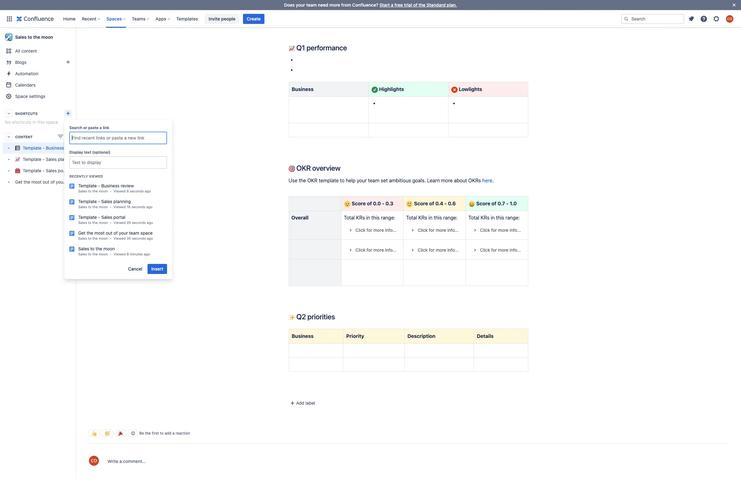 Task type: locate. For each thing, give the bounding box(es) containing it.
- up "template - sales planning" link
[[43, 145, 45, 151]]

spaces
[[107, 16, 122, 21]]

1 vertical spatial review
[[121, 183, 134, 189]]

ago inside template - sales planning sales to the moon • viewed 18 seconds ago
[[146, 205, 153, 209]]

content button
[[3, 131, 73, 142]]

ago inside template - sales portal sales to the moon • viewed 20 seconds ago
[[147, 221, 153, 225]]

list item image for template
[[69, 215, 74, 220]]

space inside tree
[[77, 180, 90, 185]]

viewed up template - sales planning option
[[114, 189, 126, 193]]

• inside sales to the moon sales to the moon • viewed 8 minutes ago
[[110, 252, 112, 256]]

recently
[[69, 174, 88, 178]]

0 vertical spatial most
[[31, 180, 42, 185]]

viewed inside template - sales portal sales to the moon • viewed 20 seconds ago
[[114, 221, 126, 225]]

1 horizontal spatial score
[[414, 201, 428, 207]]

teams
[[132, 16, 145, 21]]

1 vertical spatial list item image
[[69, 231, 74, 236]]

score left 0.4
[[414, 201, 428, 207]]

0 horizontal spatial score
[[352, 201, 366, 207]]

moon inside template - business review sales to the moon • viewed 8 seconds ago
[[99, 189, 108, 193]]

• inside the get the most out of your team space sales to the moon • viewed 35 seconds ago
[[110, 236, 112, 241]]

to inside template - business review sales to the moon • viewed 8 seconds ago
[[88, 189, 91, 193]]

start a free trial of the standard plan. link
[[380, 2, 457, 8]]

• inside template - business review sales to the moon • viewed 8 seconds ago
[[110, 189, 112, 193]]

ago inside the get the most out of your team space sales to the moon • viewed 35 seconds ago
[[147, 236, 153, 241]]

ago for template - business review
[[145, 189, 151, 193]]

recently viewed list box
[[64, 180, 172, 259]]

okr down okr overview on the left top of page
[[307, 178, 318, 183]]

template - sales planning
[[23, 157, 75, 162]]

2 score from the left
[[414, 201, 428, 207]]

space element
[[0, 0, 741, 479]]

get the most out of your team space
[[15, 180, 90, 185]]

• inside template - sales planning sales to the moon • viewed 18 seconds ago
[[110, 205, 112, 209]]

planning for template - sales planning sales to the moon • viewed 18 seconds ago
[[113, 199, 131, 204]]

range: down 1.0
[[506, 215, 520, 221]]

total krs in this range: down the score of 0.0 - 0.3 on the top of the page
[[344, 215, 397, 221]]

0 horizontal spatial space
[[46, 119, 58, 125]]

0 vertical spatial out
[[43, 180, 49, 185]]

1 horizontal spatial planning
[[113, 199, 131, 204]]

8 for sales to the moon
[[127, 252, 129, 256]]

moon inside template - sales planning sales to the moon • viewed 18 seconds ago
[[99, 205, 108, 209]]

8 up 18
[[127, 189, 129, 193]]

planning up 18
[[113, 199, 131, 204]]

total krs in this range: down score of 0.7 - 1.0
[[468, 215, 521, 221]]

(optional)
[[92, 150, 110, 155]]

list item image for template - sales planning
[[69, 200, 74, 205]]

:thumbsup: image
[[92, 431, 97, 436], [92, 431, 97, 436]]

space down recently viewed
[[77, 180, 90, 185]]

template inside "template - sales planning" link
[[23, 157, 41, 162]]

tree
[[3, 142, 90, 188]]

1 vertical spatial out
[[106, 230, 112, 236]]

viewed inside template - business review sales to the moon • viewed 8 seconds ago
[[114, 189, 126, 193]]

get the most out of your team space option
[[64, 228, 172, 243]]

viewed left 18
[[114, 205, 126, 209]]

templates
[[176, 16, 198, 21]]

template for template - sales planning
[[23, 157, 41, 162]]

template inside template - sales portal sales to the moon • viewed 20 seconds ago
[[78, 215, 97, 220]]

team down recently
[[66, 180, 76, 185]]

1 vertical spatial portal
[[113, 215, 125, 220]]

0.3
[[386, 201, 393, 207]]

recent button
[[80, 14, 103, 24]]

2 list item image from the top
[[69, 231, 74, 236]]

moon
[[41, 34, 53, 40], [99, 189, 108, 193], [99, 205, 108, 209], [99, 221, 108, 225], [99, 236, 108, 241], [103, 246, 115, 252], [99, 252, 108, 256]]

total down the score of 0.4 - 0.6
[[406, 215, 417, 221]]

planning for template - sales planning
[[58, 157, 75, 162]]

viewed inside sales to the moon sales to the moon • viewed 8 minutes ago
[[114, 252, 126, 256]]

• for planning
[[110, 205, 112, 209]]

0 vertical spatial space
[[46, 119, 58, 125]]

lowlights
[[459, 86, 482, 92]]

space up the minutes
[[140, 230, 153, 236]]

score for score of 0.7 - 1.0
[[476, 201, 490, 207]]

1 vertical spatial 8
[[127, 252, 129, 256]]

your down 'template - sales portal'
[[56, 180, 65, 185]]

1.0
[[510, 201, 517, 207]]

0 horizontal spatial out
[[43, 180, 49, 185]]

all
[[15, 48, 20, 54]]

seconds for template - sales portal
[[132, 221, 146, 225]]

add label
[[296, 401, 315, 406]]

total krs in this range: down the score of 0.4 - 0.6
[[406, 215, 459, 221]]

out for get the most out of your team space sales to the moon • viewed 35 seconds ago
[[106, 230, 112, 236]]

team inside the get the most out of your team space sales to the moon • viewed 35 seconds ago
[[129, 230, 139, 236]]

1 horizontal spatial portal
[[113, 215, 125, 220]]

template - sales portal sales to the moon • viewed 20 seconds ago
[[78, 215, 153, 225]]

planning down display
[[58, 157, 75, 162]]

0 horizontal spatial total krs in this range:
[[344, 215, 397, 221]]

range:
[[381, 215, 395, 221], [443, 215, 458, 221], [506, 215, 520, 221]]

sales to the moon
[[15, 34, 53, 40]]

3 • from the top
[[110, 221, 112, 225]]

a inside "write a comment…" 'button'
[[119, 459, 122, 464]]

1 list item image from the top
[[69, 215, 74, 220]]

1 vertical spatial get
[[78, 230, 85, 236]]

krs down the score of 0.4 - 0.6
[[418, 215, 427, 221]]

get inside space element
[[15, 180, 22, 185]]

:smile: image
[[469, 201, 475, 207], [469, 201, 475, 207]]

total krs in this range:
[[344, 215, 397, 221], [406, 215, 459, 221], [468, 215, 521, 221]]

to inside template - sales planning sales to the moon • viewed 18 seconds ago
[[88, 205, 91, 209]]

more up owners
[[329, 2, 340, 8]]

moon inside space element
[[41, 34, 53, 40]]

2 • from the top
[[110, 205, 112, 209]]

krs down score of 0.7 - 1.0
[[481, 215, 490, 221]]

1 horizontal spatial get
[[78, 230, 85, 236]]

1 total krs in this range: from the left
[[344, 215, 397, 221]]

Display text (optional) field
[[70, 157, 166, 168]]

:slight_smile: image
[[406, 201, 413, 207], [406, 201, 413, 207]]

search or paste a link
[[69, 125, 109, 130]]

1 8 from the top
[[127, 189, 129, 193]]

1 total from the left
[[344, 215, 355, 221]]

score for score of 0.0 - 0.3
[[352, 201, 366, 207]]

seconds inside template - sales planning sales to the moon • viewed 18 seconds ago
[[131, 205, 145, 209]]

viewed inside template - sales planning sales to the moon • viewed 18 seconds ago
[[114, 205, 126, 209]]

1 horizontal spatial most
[[94, 230, 105, 236]]

automation
[[15, 71, 38, 76]]

score left 0.7
[[476, 201, 490, 207]]

2 list item image from the top
[[69, 200, 74, 205]]

sales inside template - business review sales to the moon • viewed 8 seconds ago
[[78, 189, 87, 193]]

sales
[[15, 34, 27, 40], [46, 157, 57, 162], [46, 168, 57, 174], [78, 189, 87, 193], [101, 199, 112, 204], [78, 205, 87, 209], [101, 215, 112, 220], [78, 221, 87, 225], [78, 236, 87, 241], [78, 246, 89, 252], [78, 252, 87, 256]]

out down 'template - sales portal'
[[43, 180, 49, 185]]

review down "create a page" image
[[65, 145, 78, 151]]

0 vertical spatial list item image
[[69, 215, 74, 220]]

1 vertical spatial more
[[441, 178, 453, 183]]

calendars
[[15, 82, 36, 88]]

1 horizontal spatial space
[[77, 180, 90, 185]]

seconds up 18
[[130, 189, 144, 193]]

add shortcut image
[[64, 110, 72, 117]]

planning inside space element
[[58, 157, 75, 162]]

0 horizontal spatial portal
[[58, 168, 70, 174]]

ago for template - sales portal
[[147, 221, 153, 225]]

- for template - sales portal sales to the moon • viewed 20 seconds ago
[[98, 215, 100, 220]]

ago inside sales to the moon sales to the moon • viewed 8 minutes ago
[[144, 252, 150, 256]]

this down shortcuts dropdown button
[[37, 119, 45, 125]]

- up the get the most out of your team space link
[[43, 168, 45, 174]]

Search field
[[621, 14, 684, 24]]

space for get the most out of your team space
[[77, 180, 90, 185]]

template for template - business review
[[23, 145, 41, 151]]

2 horizontal spatial score
[[476, 201, 490, 207]]

:check_mark: image
[[372, 87, 378, 93], [372, 87, 378, 93]]

template inside the template - business review link
[[23, 145, 41, 151]]

most inside the get the most out of your team space sales to the moon • viewed 35 seconds ago
[[94, 230, 105, 236]]

most for get the most out of your team space
[[31, 180, 42, 185]]

trial
[[404, 2, 412, 8]]

1 horizontal spatial total krs in this range:
[[406, 215, 459, 221]]

seconds right the 35
[[132, 236, 146, 241]]

space inside the get the most out of your team space sales to the moon • viewed 35 seconds ago
[[140, 230, 153, 236]]

planning inside template - sales planning sales to the moon • viewed 18 seconds ago
[[113, 199, 131, 204]]

0 vertical spatial planning
[[58, 157, 75, 162]]

2 horizontal spatial range:
[[506, 215, 520, 221]]

seconds inside template - sales portal sales to the moon • viewed 20 seconds ago
[[132, 221, 146, 225]]

home
[[63, 16, 76, 21]]

of left 0.7
[[492, 201, 496, 207]]

q1
[[296, 43, 305, 52]]

- inside template - sales planning sales to the moon • viewed 18 seconds ago
[[98, 199, 100, 204]]

your inside tree
[[56, 180, 65, 185]]

ago inside template - business review sales to the moon • viewed 8 seconds ago
[[145, 189, 151, 193]]

0 vertical spatial list item image
[[69, 184, 74, 189]]

space down shortcuts dropdown button
[[46, 119, 58, 125]]

8 left the minutes
[[127, 252, 129, 256]]

review inside template - business review sales to the moon • viewed 8 seconds ago
[[121, 183, 134, 189]]

1 horizontal spatial review
[[121, 183, 134, 189]]

create a blog image
[[64, 58, 72, 66]]

list item image
[[69, 184, 74, 189], [69, 200, 74, 205]]

the inside template - sales portal sales to the moon • viewed 20 seconds ago
[[92, 221, 98, 225]]

portal
[[58, 168, 70, 174], [113, 215, 125, 220]]

seconds right 20
[[132, 221, 146, 225]]

8 inside template - business review sales to the moon • viewed 8 seconds ago
[[127, 189, 129, 193]]

apps
[[156, 16, 166, 21]]

most down template - sales portal link
[[31, 180, 42, 185]]

template inside template - sales planning sales to the moon • viewed 18 seconds ago
[[78, 199, 97, 204]]

space settings link
[[3, 91, 73, 102]]

a right write on the bottom left of the page
[[119, 459, 122, 464]]

:pen_ballpoint: image
[[289, 11, 295, 18], [289, 11, 295, 18]]

portal for template - sales portal
[[58, 168, 70, 174]]

viewed left the 35
[[114, 236, 126, 241]]

to inside template - sales portal sales to the moon • viewed 20 seconds ago
[[88, 221, 91, 225]]

in inside space element
[[33, 119, 36, 125]]

• for moon
[[110, 252, 112, 256]]

tree inside space element
[[3, 142, 90, 188]]

2 horizontal spatial total
[[468, 215, 479, 221]]

list item image inside template - sales portal option
[[69, 215, 74, 220]]

banner
[[0, 10, 741, 28]]

1 horizontal spatial range:
[[443, 215, 458, 221]]

calendars link
[[3, 79, 73, 91]]

1 horizontal spatial total
[[406, 215, 417, 221]]

template for template - sales portal sales to the moon • viewed 20 seconds ago
[[78, 215, 97, 220]]

range: down 0.6
[[443, 215, 458, 221]]

notification icon image
[[688, 15, 695, 23]]

2 horizontal spatial total krs in this range:
[[468, 215, 521, 221]]

be the first to add a reaction
[[139, 431, 190, 436]]

0 vertical spatial get
[[15, 180, 22, 185]]

your up the 35
[[119, 230, 128, 236]]

• up template - sales planning sales to the moon • viewed 18 seconds ago
[[110, 189, 112, 193]]

template inside template - sales portal link
[[23, 168, 41, 174]]

1 horizontal spatial krs
[[418, 215, 427, 221]]

most down template - sales portal sales to the moon • viewed 20 seconds ago
[[94, 230, 105, 236]]

list item image for get
[[69, 231, 74, 236]]

0 vertical spatial portal
[[58, 168, 70, 174]]

the
[[419, 2, 425, 8], [33, 34, 40, 40], [299, 178, 306, 183], [24, 180, 30, 185], [92, 189, 98, 193], [92, 205, 98, 209], [92, 221, 98, 225], [87, 230, 93, 236], [92, 236, 98, 241], [96, 246, 102, 252], [92, 252, 98, 256], [145, 431, 151, 436]]

8 inside sales to the moon sales to the moon • viewed 8 minutes ago
[[127, 252, 129, 256]]

0 vertical spatial okr
[[296, 164, 311, 173]]

insert button
[[147, 264, 167, 274]]

of down 'template - sales portal'
[[51, 180, 55, 185]]

0.7
[[498, 201, 505, 207]]

list item image inside get the most out of your team space option
[[69, 231, 74, 236]]

krs down the score of 0.0 - 0.3 on the top of the page
[[356, 215, 365, 221]]

total down score of 0.7 - 1.0
[[468, 215, 479, 221]]

8
[[127, 189, 129, 193], [127, 252, 129, 256]]

1 • from the top
[[110, 189, 112, 193]]

- inside template - sales portal sales to the moon • viewed 20 seconds ago
[[98, 215, 100, 220]]

seconds for template - business review
[[130, 189, 144, 193]]

team
[[306, 2, 317, 8], [368, 178, 379, 183], [66, 180, 76, 185], [129, 230, 139, 236]]

• inside template - sales portal sales to the moon • viewed 20 seconds ago
[[110, 221, 112, 225]]

standard
[[427, 2, 446, 8]]

0 vertical spatial more
[[329, 2, 340, 8]]

of down template - sales portal sales to the moon • viewed 20 seconds ago
[[114, 230, 118, 236]]

in down shortcuts dropdown button
[[33, 119, 36, 125]]

sales inside the get the most out of your team space sales to the moon • viewed 35 seconds ago
[[78, 236, 87, 241]]

0 vertical spatial 8
[[127, 189, 129, 193]]

search
[[69, 125, 82, 130]]

0 horizontal spatial planning
[[58, 157, 75, 162]]

list item image
[[69, 215, 74, 220], [69, 231, 74, 236], [69, 247, 74, 252]]

:dart: image
[[289, 166, 295, 172]]

• down the get the most out of your team space sales to the moon • viewed 35 seconds ago
[[110, 252, 112, 256]]

3 list item image from the top
[[69, 247, 74, 252]]

q1 performance
[[295, 43, 347, 52]]

out for get the most out of your team space
[[43, 180, 49, 185]]

display text (optional)
[[69, 150, 110, 155]]

0 horizontal spatial review
[[65, 145, 78, 151]]

out inside space element
[[43, 180, 49, 185]]

1 list item image from the top
[[69, 184, 74, 189]]

okr right :dart: image
[[296, 164, 311, 173]]

seconds inside template - business review sales to the moon • viewed 8 seconds ago
[[130, 189, 144, 193]]

template
[[23, 145, 41, 151], [23, 157, 41, 162], [23, 168, 41, 174], [78, 183, 97, 189], [78, 199, 97, 204], [78, 215, 97, 220]]

1 vertical spatial most
[[94, 230, 105, 236]]

blogs link
[[3, 57, 73, 68]]

5 • from the top
[[110, 252, 112, 256]]

0 horizontal spatial krs
[[356, 215, 365, 221]]

• for review
[[110, 189, 112, 193]]

- down template - sales planning sales to the moon • viewed 18 seconds ago
[[98, 215, 100, 220]]

8 for template - business review
[[127, 189, 129, 193]]

tree containing template - business review
[[3, 142, 90, 188]]

list item image inside template - sales planning option
[[69, 200, 74, 205]]

- down recently viewed
[[98, 183, 100, 189]]

1 vertical spatial list item image
[[69, 200, 74, 205]]

get inside the get the most out of your team space sales to the moon • viewed 35 seconds ago
[[78, 230, 85, 236]]

team left set
[[368, 178, 379, 183]]

get
[[15, 180, 22, 185], [78, 230, 85, 236]]

• up template - sales portal sales to the moon • viewed 20 seconds ago
[[110, 205, 112, 209]]

teams button
[[130, 14, 152, 24]]

list item image inside template - business review option
[[69, 184, 74, 189]]

out down template - sales portal sales to the moon • viewed 20 seconds ago
[[106, 230, 112, 236]]

overview
[[312, 164, 341, 173]]

of right trial at top
[[413, 2, 418, 8]]

ago for sales to the moon
[[144, 252, 150, 256]]

portal up recently
[[58, 168, 70, 174]]

sales to the moon option
[[64, 243, 172, 259]]

review
[[65, 145, 78, 151], [121, 183, 134, 189]]

viewed left 20
[[114, 221, 126, 225]]

about
[[454, 178, 467, 183]]

portal inside template - sales portal sales to the moon • viewed 20 seconds ago
[[113, 215, 125, 220]]

3 score from the left
[[476, 201, 490, 207]]

0 horizontal spatial range:
[[381, 215, 395, 221]]

1 vertical spatial planning
[[113, 199, 131, 204]]

content
[[15, 135, 33, 139]]

- inside template - business review sales to the moon • viewed 8 seconds ago
[[98, 183, 100, 189]]

1 krs from the left
[[356, 215, 365, 221]]

write a comment…
[[108, 459, 146, 464]]

space
[[46, 119, 58, 125], [77, 180, 90, 185], [140, 230, 153, 236]]

most
[[31, 180, 42, 185], [94, 230, 105, 236]]

shortcuts
[[15, 111, 38, 116]]

0 horizontal spatial total
[[344, 215, 355, 221]]

your
[[296, 2, 305, 8], [357, 178, 367, 183], [56, 180, 65, 185], [119, 230, 128, 236]]

portal down template - sales planning option
[[113, 215, 125, 220]]

range: down "0.3"
[[381, 215, 395, 221]]

a
[[391, 2, 393, 8], [100, 125, 102, 130], [172, 431, 175, 436], [119, 459, 122, 464]]

3 range: from the left
[[506, 215, 520, 221]]

• up sales to the moon sales to the moon • viewed 8 minutes ago
[[110, 236, 112, 241]]

template for template - sales portal
[[23, 168, 41, 174]]

business inside space element
[[46, 145, 64, 151]]

list item image inside the "sales to the moon" 'option'
[[69, 247, 74, 252]]

cancel
[[128, 266, 142, 272]]

review inside the template - business review link
[[65, 145, 78, 151]]

krs
[[356, 215, 365, 221], [418, 215, 427, 221], [481, 215, 490, 221]]

:frowning: image
[[344, 201, 350, 207]]

1 score from the left
[[352, 201, 366, 207]]

- for template - business review
[[43, 145, 45, 151]]

- up 'template - sales portal'
[[43, 157, 45, 162]]

most inside space element
[[31, 180, 42, 185]]

this down 0.7
[[496, 215, 504, 221]]

portal inside space element
[[58, 168, 70, 174]]

review up template - sales planning option
[[121, 183, 134, 189]]

confluence image
[[16, 15, 54, 23], [16, 15, 54, 23]]

template - business review link
[[3, 142, 78, 154]]

0.0
[[373, 201, 381, 207]]

1 horizontal spatial more
[[441, 178, 453, 183]]

1 horizontal spatial out
[[106, 230, 112, 236]]

spaces button
[[105, 14, 128, 24]]

more right learn
[[441, 178, 453, 183]]

viewed left the minutes
[[114, 252, 126, 256]]

team left need at the left top of the page
[[306, 2, 317, 8]]

4 • from the top
[[110, 236, 112, 241]]

0 horizontal spatial most
[[31, 180, 42, 185]]

score right :frowning: image at the left of page
[[352, 201, 366, 207]]

2 vertical spatial space
[[140, 230, 153, 236]]

- left 0.6
[[445, 201, 447, 207]]

or
[[83, 125, 87, 130]]

:dart: image
[[289, 166, 295, 172]]

template inside template - business review sales to the moon • viewed 8 seconds ago
[[78, 183, 97, 189]]

description
[[408, 333, 435, 339]]

0 vertical spatial review
[[65, 145, 78, 151]]

a left free at top
[[391, 2, 393, 8]]

0 horizontal spatial more
[[329, 2, 340, 8]]

get for get the most out of your team space sales to the moon • viewed 35 seconds ago
[[78, 230, 85, 236]]

2 horizontal spatial krs
[[481, 215, 490, 221]]

2 total from the left
[[406, 215, 417, 221]]

total down :frowning: icon
[[344, 215, 355, 221]]

2 horizontal spatial space
[[140, 230, 153, 236]]

owners
[[326, 9, 350, 18]]

seconds right 18
[[131, 205, 145, 209]]

1 vertical spatial space
[[77, 180, 90, 185]]

of inside the get the most out of your team space sales to the moon • viewed 35 seconds ago
[[114, 230, 118, 236]]

2 8 from the top
[[127, 252, 129, 256]]

moon inside the get the most out of your team space sales to the moon • viewed 35 seconds ago
[[99, 236, 108, 241]]

:tada: image
[[118, 431, 123, 436], [118, 431, 123, 436]]

get the most out of your team space sales to the moon • viewed 35 seconds ago
[[78, 230, 153, 241]]

get the most out of your team space link
[[3, 177, 90, 188]]

2 vertical spatial list item image
[[69, 247, 74, 252]]

content
[[21, 48, 37, 54]]

0 horizontal spatial get
[[15, 180, 22, 185]]

viewed
[[89, 174, 103, 178], [114, 189, 126, 193], [114, 205, 126, 209], [114, 221, 126, 225], [114, 236, 126, 241], [114, 252, 126, 256]]

:clap: image
[[105, 431, 110, 436], [105, 431, 110, 436]]

template - sales portal
[[23, 168, 70, 174]]

out inside the get the most out of your team space sales to the moon • viewed 35 seconds ago
[[106, 230, 112, 236]]

- down template - business review sales to the moon • viewed 8 seconds ago
[[98, 199, 100, 204]]

the inside template - business review sales to the moon • viewed 8 seconds ago
[[92, 189, 98, 193]]

• up the get the most out of your team space sales to the moon • viewed 35 seconds ago
[[110, 221, 112, 225]]

team up the 35
[[129, 230, 139, 236]]

:sparkles: image
[[289, 315, 295, 321], [289, 315, 295, 321]]

to inside the get the most out of your team space sales to the moon • viewed 35 seconds ago
[[88, 236, 91, 241]]

ago for template - sales planning
[[146, 205, 153, 209]]



Task type: describe. For each thing, give the bounding box(es) containing it.
no shortcuts in this space
[[5, 119, 58, 125]]

a left link
[[100, 125, 102, 130]]

2 range: from the left
[[443, 215, 458, 221]]

your right help
[[357, 178, 367, 183]]

1 range: from the left
[[381, 215, 395, 221]]

invite people
[[209, 16, 235, 21]]

space for get the most out of your team space sales to the moon • viewed 35 seconds ago
[[140, 230, 153, 236]]

- for template - sales planning sales to the moon • viewed 18 seconds ago
[[98, 199, 100, 204]]

all content link
[[3, 45, 73, 57]]

2 total krs in this range: from the left
[[406, 215, 459, 221]]

use
[[289, 178, 297, 183]]

template - business review option
[[64, 180, 172, 196]]

does
[[284, 2, 295, 8]]

seconds inside the get the most out of your team space sales to the moon • viewed 35 seconds ago
[[132, 236, 146, 241]]

recently viewed
[[69, 174, 103, 178]]

seconds for template - sales planning
[[131, 205, 145, 209]]

your right the does
[[296, 2, 305, 8]]

appswitcher icon image
[[6, 15, 13, 23]]

settings
[[29, 94, 45, 99]]

:cross_mark: image
[[451, 87, 458, 93]]

score of 0.7 - 1.0
[[476, 201, 517, 207]]

portal for template - sales portal sales to the moon • viewed 20 seconds ago
[[113, 215, 125, 220]]

- for template - business review sales to the moon • viewed 8 seconds ago
[[98, 183, 100, 189]]

a right add
[[172, 431, 175, 436]]

template - business review
[[23, 145, 78, 151]]

viewed for template - sales portal
[[114, 221, 126, 225]]

okr overview
[[295, 164, 341, 173]]

from
[[341, 2, 351, 8]]

sales to the moon link
[[3, 31, 73, 44]]

this down the 0.0
[[371, 215, 380, 221]]

people
[[221, 16, 235, 21]]

all content
[[15, 48, 37, 54]]

of left 0.4
[[429, 201, 434, 207]]

to inside space element
[[28, 34, 32, 40]]

priority
[[346, 333, 364, 339]]

reaction
[[176, 431, 190, 436]]

3 krs from the left
[[481, 215, 490, 221]]

help icon image
[[700, 15, 708, 23]]

• for portal
[[110, 221, 112, 225]]

- right the 0.0
[[382, 201, 384, 207]]

space
[[15, 94, 28, 99]]

create
[[247, 16, 261, 21]]

your profile and preferences image
[[726, 15, 734, 23]]

score of 0.0 - 0.3
[[352, 201, 393, 207]]

1 vertical spatial okr
[[307, 178, 318, 183]]

template - business review sales to the moon • viewed 8 seconds ago
[[78, 183, 151, 193]]

settings icon image
[[713, 15, 720, 23]]

in down score of 0.7 - 1.0
[[491, 215, 495, 221]]

template - sales portal option
[[64, 212, 172, 228]]

template for template - business review sales to the moon • viewed 8 seconds ago
[[78, 183, 97, 189]]

details
[[477, 333, 494, 339]]

close image
[[730, 1, 738, 9]]

no
[[5, 119, 11, 125]]

confluence?
[[352, 2, 378, 8]]

shortcuts
[[12, 119, 31, 125]]

automation link
[[3, 68, 73, 79]]

add
[[296, 401, 304, 406]]

highlights
[[379, 86, 404, 92]]

template - sales planning option
[[64, 196, 172, 212]]

okrs
[[468, 178, 481, 183]]

create link
[[243, 14, 264, 24]]

start
[[380, 2, 390, 8]]

3 total from the left
[[468, 215, 479, 221]]

first
[[152, 431, 159, 436]]

- for template - sales portal
[[43, 168, 45, 174]]

need
[[318, 2, 328, 8]]

:cross_mark: image
[[451, 87, 458, 93]]

goals.
[[412, 178, 426, 183]]

q2 priorities
[[295, 313, 335, 321]]

0.4
[[435, 201, 443, 207]]

the inside template - sales planning sales to the moon • viewed 18 seconds ago
[[92, 205, 98, 209]]

35
[[127, 236, 131, 241]]

this down 0.4
[[434, 215, 442, 221]]

q2
[[296, 313, 306, 321]]

:frowning: image
[[344, 201, 350, 207]]

here
[[482, 178, 492, 183]]

:chart_with_upwards_trend: image
[[289, 45, 295, 52]]

this inside space element
[[37, 119, 45, 125]]

business owners
[[295, 9, 350, 18]]

ambitious
[[389, 178, 411, 183]]

- left 1.0
[[506, 201, 509, 207]]

blogs
[[15, 60, 27, 65]]

apps button
[[154, 14, 173, 24]]

your inside the get the most out of your team space sales to the moon • viewed 35 seconds ago
[[119, 230, 128, 236]]

- for template - sales planning
[[43, 157, 45, 162]]

plan.
[[447, 2, 457, 8]]

space settings
[[15, 94, 45, 99]]

label
[[305, 401, 315, 406]]

of left the 0.0
[[367, 201, 372, 207]]

review for template - business review sales to the moon • viewed 8 seconds ago
[[121, 183, 134, 189]]

list item image for template - business review
[[69, 184, 74, 189]]

home link
[[61, 14, 77, 24]]

viewed for template - sales planning
[[114, 205, 126, 209]]

18
[[127, 205, 130, 209]]

team inside tree
[[66, 180, 76, 185]]

text
[[84, 150, 91, 155]]

use the okr template to help your team set ambitious goals. learn more about okrs here .
[[289, 178, 494, 183]]

invite people button
[[205, 14, 239, 24]]

template - sales planning sales to the moon • viewed 18 seconds ago
[[78, 199, 153, 209]]

get for get the most out of your team space
[[15, 180, 22, 185]]

insert
[[151, 266, 163, 272]]

review for template - business review
[[65, 145, 78, 151]]

paste
[[88, 125, 99, 130]]

create a page image
[[64, 133, 72, 141]]

cancel button
[[124, 264, 146, 274]]

write
[[108, 459, 118, 464]]

list item image for sales
[[69, 247, 74, 252]]

recent
[[82, 16, 96, 21]]

template
[[319, 178, 339, 183]]

be
[[139, 431, 144, 436]]

viewed for sales to the moon
[[114, 252, 126, 256]]

in down the score of 0.4 - 0.6
[[429, 215, 432, 221]]

set
[[381, 178, 388, 183]]

template - sales portal link
[[3, 165, 73, 177]]

viewed inside the get the most out of your team space sales to the moon • viewed 35 seconds ago
[[114, 236, 126, 241]]

global element
[[4, 10, 620, 28]]

20
[[127, 221, 131, 225]]

moon inside template - sales portal sales to the moon • viewed 20 seconds ago
[[99, 221, 108, 225]]

shortcuts button
[[3, 108, 73, 119]]

business inside template - business review sales to the moon • viewed 8 seconds ago
[[101, 183, 119, 189]]

templates link
[[175, 14, 200, 24]]

banner containing home
[[0, 10, 741, 28]]

search image
[[624, 16, 629, 21]]

in down the score of 0.0 - 0.3 on the top of the page
[[366, 215, 370, 221]]

score for score of 0.4 - 0.6
[[414, 201, 428, 207]]

:chart_with_upwards_trend: image
[[289, 45, 295, 52]]

most for get the most out of your team space sales to the moon • viewed 35 seconds ago
[[94, 230, 105, 236]]

score of 0.4 - 0.6
[[414, 201, 456, 207]]

write a comment… button
[[104, 456, 729, 468]]

3 total krs in this range: from the left
[[468, 215, 521, 221]]

0.6
[[448, 201, 456, 207]]

2 krs from the left
[[418, 215, 427, 221]]

viewed for template - business review
[[114, 189, 126, 193]]

template - sales planning link
[[3, 154, 75, 165]]

display
[[69, 150, 83, 155]]

comment…
[[123, 459, 146, 464]]

template for template - sales planning sales to the moon • viewed 18 seconds ago
[[78, 199, 97, 204]]

viewed right recently
[[89, 174, 103, 178]]

minutes
[[130, 252, 143, 256]]

of inside tree
[[51, 180, 55, 185]]

add
[[165, 431, 171, 436]]

Search or paste a link field
[[70, 132, 166, 144]]

invite
[[209, 16, 220, 21]]

priorities
[[307, 313, 335, 321]]



Task type: vqa. For each thing, say whether or not it's contained in the screenshot.
Template - Business review's 8
yes



